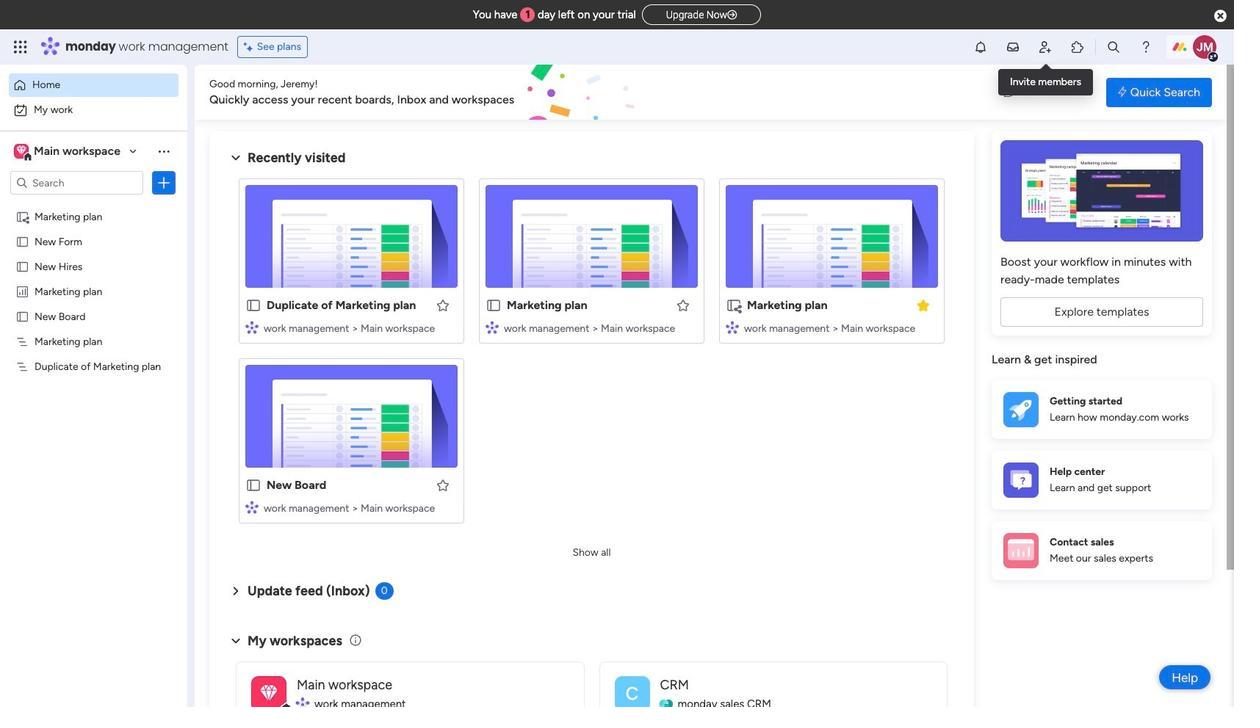 Task type: locate. For each thing, give the bounding box(es) containing it.
1 horizontal spatial shareable board image
[[726, 298, 742, 314]]

2 vertical spatial public board image
[[245, 298, 262, 314]]

close recently visited image
[[227, 149, 245, 167]]

options image
[[156, 176, 171, 190]]

jeremy miller image
[[1193, 35, 1216, 59]]

contact sales element
[[992, 521, 1212, 580]]

dapulse rightstroke image
[[727, 10, 737, 21]]

0 vertical spatial option
[[9, 73, 179, 97]]

public board image
[[486, 298, 502, 314], [15, 309, 29, 323], [245, 477, 262, 494]]

v2 bolt switch image
[[1118, 84, 1127, 100]]

public board image
[[15, 234, 29, 248], [15, 259, 29, 273], [245, 298, 262, 314]]

workspace selection element
[[14, 143, 123, 162]]

shareable board image
[[15, 209, 29, 223], [726, 298, 742, 314]]

help image
[[1139, 40, 1153, 54]]

0 vertical spatial public board image
[[15, 234, 29, 248]]

option
[[9, 73, 179, 97], [9, 98, 179, 122], [0, 203, 187, 206]]

1 vertical spatial option
[[9, 98, 179, 122]]

0 horizontal spatial public board image
[[15, 309, 29, 323]]

public board image inside quick search results "list box"
[[245, 298, 262, 314]]

1 horizontal spatial public board image
[[245, 477, 262, 494]]

list box
[[0, 201, 187, 577]]

search everything image
[[1106, 40, 1121, 54]]

add to favorites image
[[436, 298, 450, 313], [676, 298, 690, 313], [436, 478, 450, 493]]

1 vertical spatial shareable board image
[[726, 298, 742, 314]]

notifications image
[[973, 40, 988, 54]]

shareable board image inside quick search results "list box"
[[726, 298, 742, 314]]

0 horizontal spatial shareable board image
[[15, 209, 29, 223]]

workspace image
[[14, 143, 29, 159], [16, 143, 26, 159], [251, 676, 286, 707], [614, 676, 650, 707], [260, 681, 277, 707]]

2 horizontal spatial public board image
[[486, 298, 502, 314]]

Search in workspace field
[[31, 174, 123, 191]]



Task type: vqa. For each thing, say whether or not it's contained in the screenshot.
circle o ICON
no



Task type: describe. For each thing, give the bounding box(es) containing it.
0 element
[[375, 583, 393, 600]]

getting started element
[[992, 380, 1212, 439]]

help center element
[[992, 451, 1212, 509]]

invite members image
[[1038, 40, 1053, 54]]

select product image
[[13, 40, 28, 54]]

monday marketplace image
[[1070, 40, 1085, 54]]

quick search results list box
[[227, 167, 956, 541]]

1 vertical spatial public board image
[[15, 259, 29, 273]]

see plans image
[[244, 39, 257, 55]]

dapulse close image
[[1214, 9, 1227, 24]]

public dashboard image
[[15, 284, 29, 298]]

v2 user feedback image
[[1004, 84, 1015, 100]]

open update feed (inbox) image
[[227, 583, 245, 600]]

update feed image
[[1006, 40, 1020, 54]]

workspace options image
[[156, 144, 171, 158]]

templates image image
[[1005, 140, 1199, 242]]

0 vertical spatial shareable board image
[[15, 209, 29, 223]]

2 vertical spatial option
[[0, 203, 187, 206]]

remove from favorites image
[[916, 298, 931, 313]]

close my workspaces image
[[227, 632, 245, 650]]



